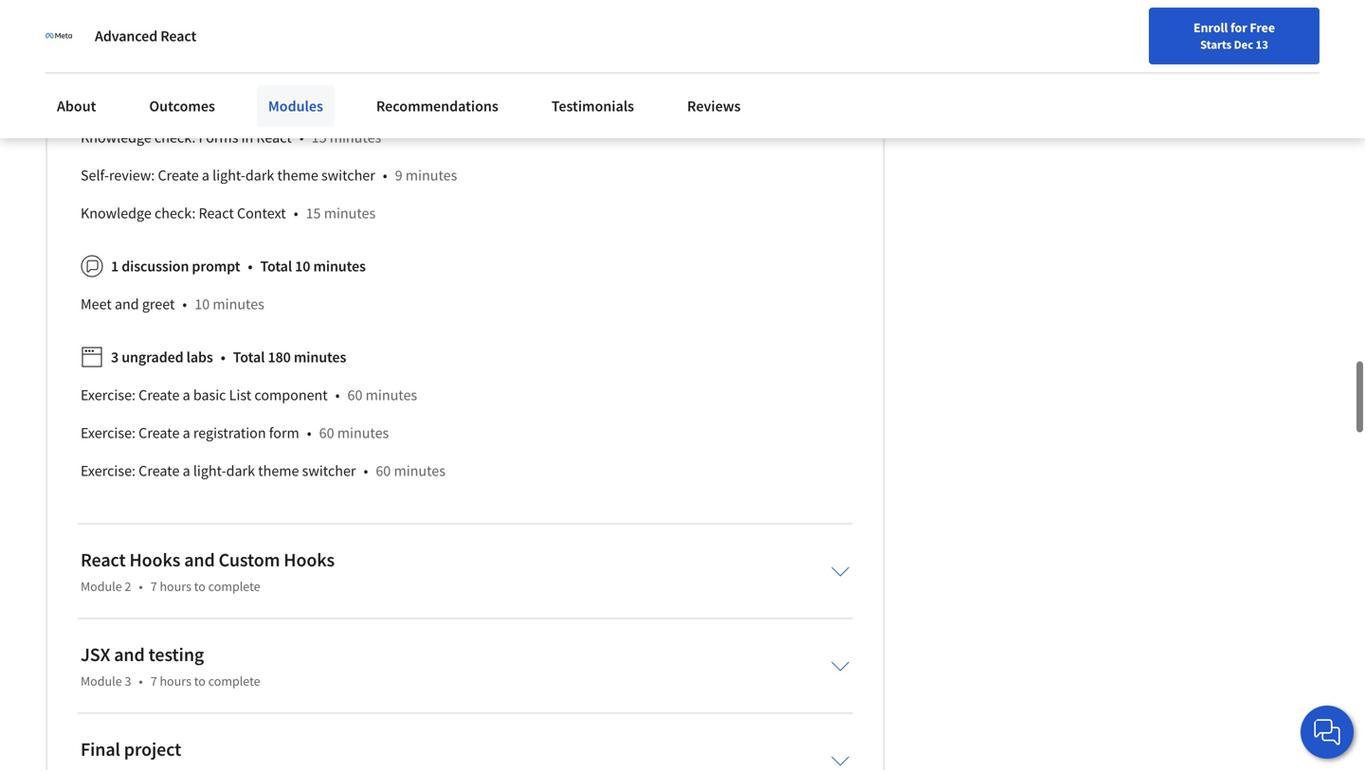 Task type: vqa. For each thing, say whether or not it's contained in the screenshot.
of in Master of Engineering in Engineering Management
no



Task type: locate. For each thing, give the bounding box(es) containing it.
1 vertical spatial 9
[[395, 165, 403, 184]]

180
[[268, 347, 291, 366]]

review: right meta "image"
[[109, 13, 155, 32]]

forms
[[199, 127, 238, 146]]

and inside hide info about module content region
[[115, 294, 139, 313]]

light-
[[213, 165, 246, 184], [193, 461, 226, 480]]

1 vertical spatial 10
[[195, 294, 210, 313]]

0 vertical spatial exercise:
[[81, 385, 136, 404]]

7 down testing
[[150, 673, 157, 690]]

review:
[[109, 13, 155, 32], [109, 89, 155, 108], [109, 165, 155, 184]]

greet
[[142, 294, 175, 313]]

show notifications image
[[1145, 24, 1168, 46]]

9
[[339, 89, 346, 108], [395, 165, 403, 184]]

hours
[[160, 578, 192, 595], [160, 673, 192, 690]]

9 right modules
[[339, 89, 346, 108]]

2 review: from the top
[[109, 89, 155, 108]]

theme
[[277, 165, 318, 184], [258, 461, 299, 480]]

1 vertical spatial check:
[[155, 203, 196, 222]]

7
[[150, 578, 157, 595], [150, 673, 157, 690]]

0 vertical spatial 3
[[111, 347, 119, 366]]

0 vertical spatial and
[[115, 294, 139, 313]]

• total 180 minutes
[[221, 347, 346, 366]]

react
[[160, 27, 197, 46], [257, 127, 292, 146], [199, 203, 234, 222], [81, 548, 126, 572]]

a down labs
[[183, 385, 190, 404]]

10
[[295, 256, 310, 275], [195, 294, 210, 313]]

registration down exercise: create a basic list component • 60 minutes
[[193, 423, 266, 442]]

0 vertical spatial dark
[[246, 165, 274, 184]]

starts
[[1201, 37, 1232, 52]]

1 vertical spatial module
[[81, 673, 122, 690]]

15 down modules "link"
[[312, 127, 327, 146]]

total left "180"
[[233, 347, 265, 366]]

exercise: for exercise: create a registration form
[[81, 423, 136, 442]]

0 vertical spatial module
[[81, 578, 122, 595]]

knowledge down the about link
[[81, 127, 152, 146]]

coursera image
[[23, 15, 143, 46]]

about
[[57, 97, 96, 116]]

self-review: create a basic list component
[[81, 13, 347, 32]]

complete inside react hooks and custom hooks module 2 • 7 hours to complete
[[208, 578, 260, 595]]

1 vertical spatial review:
[[109, 89, 155, 108]]

basic
[[213, 13, 245, 32], [193, 385, 226, 404]]

discussion
[[122, 256, 189, 275]]

and right meet
[[115, 294, 139, 313]]

registration up in on the left top
[[213, 89, 285, 108]]

2 exercise: from the top
[[81, 423, 136, 442]]

review: down outcomes link
[[109, 165, 155, 184]]

0 vertical spatial 7
[[150, 578, 157, 595]]

0 vertical spatial theme
[[277, 165, 318, 184]]

0 vertical spatial review:
[[109, 13, 155, 32]]

hooks up 2
[[129, 548, 180, 572]]

light- up knowledge check: react context • 15 minutes
[[213, 165, 246, 184]]

registration
[[213, 89, 285, 108], [193, 423, 266, 442]]

exercise: create a registration form • 60 minutes
[[81, 423, 389, 442]]

hooks right custom
[[284, 548, 335, 572]]

a
[[202, 13, 210, 32], [202, 89, 210, 108], [202, 165, 210, 184], [183, 385, 190, 404], [183, 423, 190, 442], [183, 461, 190, 480]]

1 vertical spatial exercise:
[[81, 423, 136, 442]]

10 right prompt
[[295, 256, 310, 275]]

60
[[348, 385, 363, 404], [319, 423, 334, 442], [376, 461, 391, 480]]

to down testing
[[194, 673, 206, 690]]

form
[[288, 89, 319, 108], [269, 423, 299, 442]]

testimonials
[[552, 97, 634, 116]]

dark down exercise: create a registration form • 60 minutes at bottom
[[226, 461, 255, 480]]

7 inside react hooks and custom hooks module 2 • 7 hours to complete
[[150, 578, 157, 595]]

check: up 1 discussion prompt in the left of the page
[[155, 203, 196, 222]]

1 vertical spatial 7
[[150, 673, 157, 690]]

check: for forms
[[155, 127, 196, 146]]

0 vertical spatial to
[[194, 578, 206, 595]]

component up modules
[[274, 13, 347, 32]]

component down • total 180 minutes
[[255, 385, 328, 404]]

1
[[111, 256, 119, 275]]

0 vertical spatial hours
[[160, 578, 192, 595]]

0 vertical spatial knowledge
[[81, 127, 152, 146]]

• inside jsx and testing module 3 • 7 hours to complete
[[139, 673, 143, 690]]

module down jsx
[[81, 673, 122, 690]]

outcomes link
[[138, 85, 227, 127]]

theme up context
[[277, 165, 318, 184]]

knowledge check: forms in react • 15 minutes
[[81, 127, 381, 146]]

1 vertical spatial list
[[229, 385, 251, 404]]

15
[[312, 127, 327, 146], [306, 203, 321, 222]]

1 vertical spatial form
[[269, 423, 299, 442]]

2 7 from the top
[[150, 673, 157, 690]]

exercise: create a light-dark theme switcher • 60 minutes
[[81, 461, 446, 480]]

1 to from the top
[[194, 578, 206, 595]]

component
[[274, 13, 347, 32], [255, 385, 328, 404]]

react right in on the left top
[[257, 127, 292, 146]]

1 vertical spatial to
[[194, 673, 206, 690]]

dark up context
[[246, 165, 274, 184]]

review: for self-review: create a basic list component
[[109, 13, 155, 32]]

2 module from the top
[[81, 673, 122, 690]]

form up exercise: create a light-dark theme switcher • 60 minutes
[[269, 423, 299, 442]]

1 vertical spatial basic
[[193, 385, 226, 404]]

1 exercise: from the top
[[81, 385, 136, 404]]

1 vertical spatial knowledge
[[81, 203, 152, 222]]

dark
[[246, 165, 274, 184], [226, 461, 255, 480]]

module left 2
[[81, 578, 122, 595]]

create
[[158, 13, 199, 32], [158, 89, 199, 108], [158, 165, 199, 184], [139, 385, 180, 404], [139, 423, 180, 442], [139, 461, 180, 480]]

advanced
[[95, 27, 158, 46]]

list up self-review: create a registration form • 9 minutes
[[248, 13, 271, 32]]

0 horizontal spatial 3
[[111, 347, 119, 366]]

basic up self-review: create a registration form • 9 minutes
[[213, 13, 245, 32]]

final project button
[[65, 725, 865, 771]]

module inside jsx and testing module 3 • 7 hours to complete
[[81, 673, 122, 690]]

modules link
[[257, 85, 335, 127]]

module inside react hooks and custom hooks module 2 • 7 hours to complete
[[81, 578, 122, 595]]

3
[[111, 347, 119, 366], [125, 673, 131, 690]]

1 check: from the top
[[155, 127, 196, 146]]

3 left ungraded
[[111, 347, 119, 366]]

enroll
[[1194, 19, 1228, 36]]

to right 2
[[194, 578, 206, 595]]

0 vertical spatial check:
[[155, 127, 196, 146]]

3 inside hide info about module content region
[[111, 347, 119, 366]]

react inside react hooks and custom hooks module 2 • 7 hours to complete
[[81, 548, 126, 572]]

2 hours from the top
[[160, 673, 192, 690]]

0 horizontal spatial 60
[[319, 423, 334, 442]]

react up 2
[[81, 548, 126, 572]]

2 vertical spatial exercise:
[[81, 461, 136, 480]]

list up exercise: create a registration form • 60 minutes at bottom
[[229, 385, 251, 404]]

theme down exercise: create a registration form • 60 minutes at bottom
[[258, 461, 299, 480]]

1 vertical spatial 3
[[125, 673, 131, 690]]

light- down exercise: create a registration form • 60 minutes at bottom
[[193, 461, 226, 480]]

1 complete from the top
[[208, 578, 260, 595]]

2 knowledge from the top
[[81, 203, 152, 222]]

and for greet
[[115, 294, 139, 313]]

free
[[1250, 19, 1275, 36]]

context
[[237, 203, 286, 222]]

2 self- from the top
[[81, 89, 109, 108]]

2 horizontal spatial 60
[[376, 461, 391, 480]]

knowledge up 1
[[81, 203, 152, 222]]

to
[[194, 578, 206, 595], [194, 673, 206, 690]]

1 vertical spatial complete
[[208, 673, 260, 690]]

1 vertical spatial registration
[[193, 423, 266, 442]]

1 horizontal spatial 3
[[125, 673, 131, 690]]

1 7 from the top
[[150, 578, 157, 595]]

3 self- from the top
[[81, 165, 109, 184]]

2 complete from the top
[[208, 673, 260, 690]]

and inside jsx and testing module 3 • 7 hours to complete
[[114, 643, 145, 666]]

total for total 10 minutes
[[260, 256, 292, 275]]

chat with us image
[[1312, 718, 1343, 748]]

2 check: from the top
[[155, 203, 196, 222]]

1 review: from the top
[[109, 13, 155, 32]]

meet and greet • 10 minutes
[[81, 294, 264, 313]]

knowledge
[[81, 127, 152, 146], [81, 203, 152, 222]]

total
[[260, 256, 292, 275], [233, 347, 265, 366]]

exercise: for exercise: create a basic list component
[[81, 385, 136, 404]]

1 horizontal spatial hooks
[[284, 548, 335, 572]]

0 vertical spatial self-
[[81, 13, 109, 32]]

list
[[248, 13, 271, 32], [229, 385, 251, 404]]

hooks
[[129, 548, 180, 572], [284, 548, 335, 572]]

1 vertical spatial self-
[[81, 89, 109, 108]]

self- down coursera image
[[81, 89, 109, 108]]

complete
[[208, 578, 260, 595], [208, 673, 260, 690]]

0 vertical spatial complete
[[208, 578, 260, 595]]

jsx
[[81, 643, 110, 666]]

check: down outcomes
[[155, 127, 196, 146]]

hours down testing
[[160, 673, 192, 690]]

and right jsx
[[114, 643, 145, 666]]

knowledge for knowledge check: react context
[[81, 203, 152, 222]]

basic down labs
[[193, 385, 226, 404]]

2 vertical spatial review:
[[109, 165, 155, 184]]

switcher
[[321, 165, 375, 184], [302, 461, 356, 480]]

3 up final project
[[125, 673, 131, 690]]

self- for self-review: create a registration form • 9 minutes
[[81, 89, 109, 108]]

1 hours from the top
[[160, 578, 192, 595]]

review: right the about link
[[109, 89, 155, 108]]

2 to from the top
[[194, 673, 206, 690]]

1 self- from the top
[[81, 13, 109, 32]]

1 vertical spatial theme
[[258, 461, 299, 480]]

2 vertical spatial self-
[[81, 165, 109, 184]]

0 vertical spatial 9
[[339, 89, 346, 108]]

self-
[[81, 13, 109, 32], [81, 89, 109, 108], [81, 165, 109, 184]]

9 down recommendations link
[[395, 165, 403, 184]]

knowledge check: react context • 15 minutes
[[81, 203, 376, 222]]

10 down prompt
[[195, 294, 210, 313]]

7 right 2
[[150, 578, 157, 595]]

and
[[115, 294, 139, 313], [184, 548, 215, 572], [114, 643, 145, 666]]

form up knowledge check: forms in react • 15 minutes
[[288, 89, 319, 108]]

exercise:
[[81, 385, 136, 404], [81, 423, 136, 442], [81, 461, 136, 480]]

1 module from the top
[[81, 578, 122, 595]]

and left custom
[[184, 548, 215, 572]]

0 vertical spatial 10
[[295, 256, 310, 275]]

0 vertical spatial basic
[[213, 13, 245, 32]]

self- down about
[[81, 165, 109, 184]]

hours right 2
[[160, 578, 192, 595]]

final project
[[81, 738, 181, 761]]

module
[[81, 578, 122, 595], [81, 673, 122, 690]]

ungraded
[[122, 347, 184, 366]]

2 vertical spatial and
[[114, 643, 145, 666]]

1 vertical spatial and
[[184, 548, 215, 572]]

0 vertical spatial total
[[260, 256, 292, 275]]

total down context
[[260, 256, 292, 275]]

1 vertical spatial hours
[[160, 673, 192, 690]]

menu item
[[1003, 19, 1125, 81]]

0 horizontal spatial hooks
[[129, 548, 180, 572]]

self- right meta "image"
[[81, 13, 109, 32]]

0 vertical spatial registration
[[213, 89, 285, 108]]

•
[[326, 89, 331, 108], [299, 127, 304, 146], [383, 165, 388, 184], [294, 203, 298, 222], [248, 256, 253, 275], [182, 294, 187, 313], [221, 347, 225, 366], [335, 385, 340, 404], [307, 423, 312, 442], [364, 461, 368, 480], [139, 578, 143, 595], [139, 673, 143, 690]]

recommendations
[[376, 97, 499, 116]]

react hooks and custom hooks module 2 • 7 hours to complete
[[81, 548, 335, 595]]

1 knowledge from the top
[[81, 127, 152, 146]]

total for total 180 minutes
[[233, 347, 265, 366]]

0 vertical spatial 60
[[348, 385, 363, 404]]

check:
[[155, 127, 196, 146], [155, 203, 196, 222]]

3 exercise: from the top
[[81, 461, 136, 480]]

3 review: from the top
[[109, 165, 155, 184]]

15 right context
[[306, 203, 321, 222]]

1 vertical spatial dark
[[226, 461, 255, 480]]

1 discussion prompt
[[111, 256, 240, 275]]

minutes
[[349, 89, 401, 108], [330, 127, 381, 146], [406, 165, 457, 184], [324, 203, 376, 222], [313, 256, 366, 275], [213, 294, 264, 313], [294, 347, 346, 366], [366, 385, 417, 404], [337, 423, 389, 442], [394, 461, 446, 480]]

1 vertical spatial total
[[233, 347, 265, 366]]



Task type: describe. For each thing, give the bounding box(es) containing it.
for
[[1231, 19, 1248, 36]]

0 vertical spatial form
[[288, 89, 319, 108]]

in
[[241, 127, 253, 146]]

self- for self-review: create a basic list component
[[81, 13, 109, 32]]

modules
[[268, 97, 323, 116]]

a up forms
[[202, 89, 210, 108]]

0 horizontal spatial 10
[[195, 294, 210, 313]]

3 ungraded labs
[[111, 347, 213, 366]]

final
[[81, 738, 120, 761]]

self-review: create a light-dark theme switcher • 9 minutes
[[81, 165, 457, 184]]

• inside react hooks and custom hooks module 2 • 7 hours to complete
[[139, 578, 143, 595]]

1 vertical spatial 60
[[319, 423, 334, 442]]

recommendations link
[[365, 85, 510, 127]]

and for testing
[[114, 643, 145, 666]]

to inside jsx and testing module 3 • 7 hours to complete
[[194, 673, 206, 690]]

1 hooks from the left
[[129, 548, 180, 572]]

and inside react hooks and custom hooks module 2 • 7 hours to complete
[[184, 548, 215, 572]]

7 inside jsx and testing module 3 • 7 hours to complete
[[150, 673, 157, 690]]

• total 10 minutes
[[248, 256, 366, 275]]

review: for self-review: create a light-dark theme switcher • 9 minutes
[[109, 165, 155, 184]]

1 horizontal spatial 10
[[295, 256, 310, 275]]

react right advanced
[[160, 27, 197, 46]]

0 vertical spatial list
[[248, 13, 271, 32]]

knowledge for knowledge check: forms in react
[[81, 127, 152, 146]]

meta image
[[46, 23, 72, 49]]

self-review: create a registration form • 9 minutes
[[81, 89, 401, 108]]

enroll for free starts dec 13
[[1194, 19, 1275, 52]]

jsx and testing module 3 • 7 hours to complete
[[81, 643, 260, 690]]

meet
[[81, 294, 112, 313]]

testing
[[149, 643, 204, 666]]

a down exercise: create a basic list component • 60 minutes
[[183, 423, 190, 442]]

self- for self-review: create a light-dark theme switcher • 9 minutes
[[81, 165, 109, 184]]

hours inside react hooks and custom hooks module 2 • 7 hours to complete
[[160, 578, 192, 595]]

custom
[[219, 548, 280, 572]]

1 vertical spatial 15
[[306, 203, 321, 222]]

3 inside jsx and testing module 3 • 7 hours to complete
[[125, 673, 131, 690]]

1 horizontal spatial 60
[[348, 385, 363, 404]]

2 hooks from the left
[[284, 548, 335, 572]]

13
[[1256, 37, 1269, 52]]

0 vertical spatial component
[[274, 13, 347, 32]]

a right advanced react
[[202, 13, 210, 32]]

0 vertical spatial switcher
[[321, 165, 375, 184]]

testimonials link
[[540, 85, 646, 127]]

1 vertical spatial component
[[255, 385, 328, 404]]

1 horizontal spatial 9
[[395, 165, 403, 184]]

prompt
[[192, 256, 240, 275]]

dec
[[1234, 37, 1254, 52]]

1 vertical spatial light-
[[193, 461, 226, 480]]

project
[[124, 738, 181, 761]]

reviews
[[687, 97, 741, 116]]

exercise: for exercise: create a light-dark theme switcher
[[81, 461, 136, 480]]

check: for react
[[155, 203, 196, 222]]

2 vertical spatial 60
[[376, 461, 391, 480]]

to inside react hooks and custom hooks module 2 • 7 hours to complete
[[194, 578, 206, 595]]

exercise: create a basic list component • 60 minutes
[[81, 385, 417, 404]]

a down exercise: create a registration form • 60 minutes at bottom
[[183, 461, 190, 480]]

0 vertical spatial light-
[[213, 165, 246, 184]]

review: for self-review: create a registration form • 9 minutes
[[109, 89, 155, 108]]

outcomes
[[149, 97, 215, 116]]

about link
[[46, 85, 108, 127]]

labs
[[186, 347, 213, 366]]

a down forms
[[202, 165, 210, 184]]

0 vertical spatial 15
[[312, 127, 327, 146]]

react left context
[[199, 203, 234, 222]]

complete inside jsx and testing module 3 • 7 hours to complete
[[208, 673, 260, 690]]

1 vertical spatial switcher
[[302, 461, 356, 480]]

0 horizontal spatial 9
[[339, 89, 346, 108]]

advanced react
[[95, 27, 197, 46]]

hours inside jsx and testing module 3 • 7 hours to complete
[[160, 673, 192, 690]]

2
[[125, 578, 131, 595]]

reviews link
[[676, 85, 752, 127]]

hide info about module content region
[[81, 0, 850, 497]]



